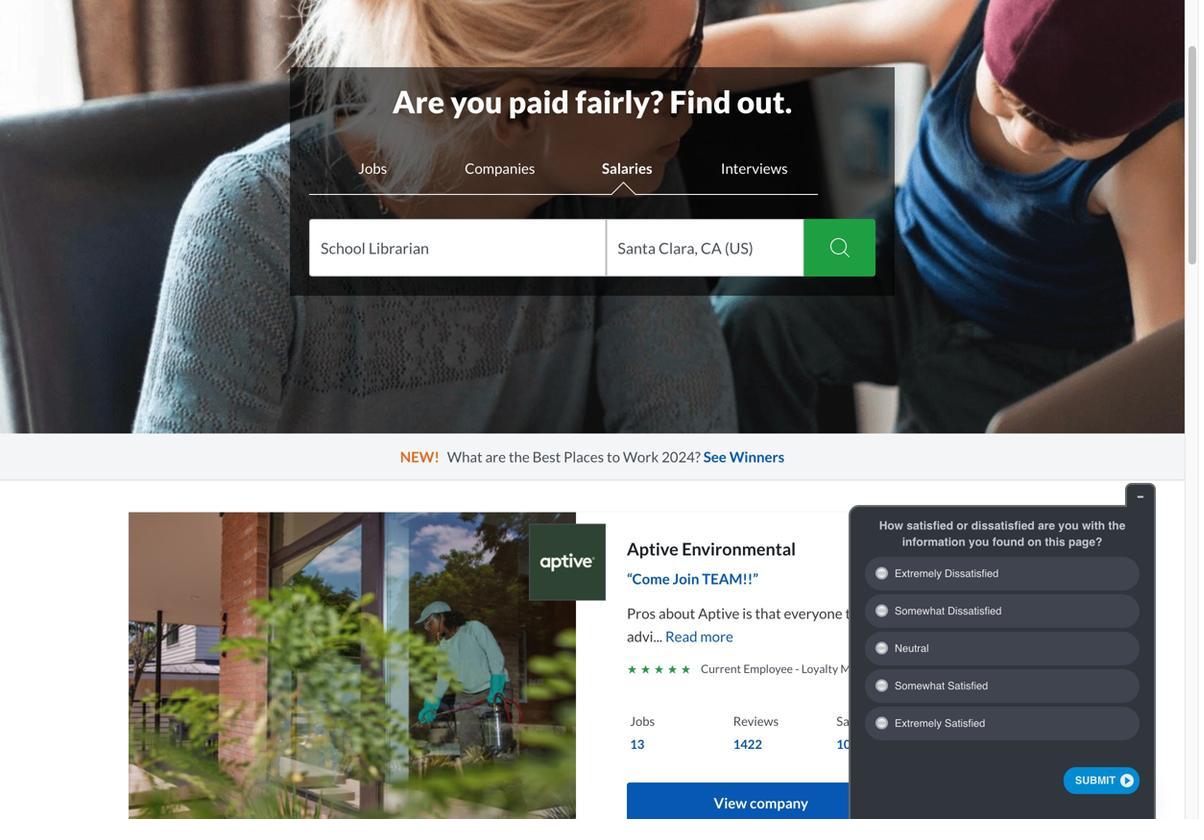 Task type: locate. For each thing, give the bounding box(es) containing it.
the right with
[[1109, 519, 1126, 533]]

1 vertical spatial interviews
[[940, 714, 998, 729]]

read more link
[[663, 628, 734, 645]]

2 somewhat from the top
[[895, 680, 945, 692]]

salaries
[[602, 159, 653, 177], [837, 714, 880, 729]]

0 vertical spatial extremely
[[895, 568, 942, 580]]

pros
[[627, 605, 656, 622]]

0 horizontal spatial salaries
[[602, 159, 653, 177]]

1 horizontal spatial jobs
[[630, 714, 655, 729]]

aptive
[[627, 539, 679, 560], [699, 605, 740, 622]]

current
[[701, 662, 742, 676]]

0 horizontal spatial the
[[509, 448, 530, 465]]

somewhat down livermore,
[[895, 680, 945, 692]]

dissatisfied for extremely dissatisfied
[[945, 568, 999, 580]]

found
[[993, 536, 1025, 549]]

1 vertical spatial extremely
[[895, 718, 942, 730]]

2 none field from the left
[[607, 219, 805, 277]]

the
[[509, 448, 530, 465], [1109, 519, 1126, 533]]

interviews down "somewhat satisfied"
[[940, 714, 998, 729]]

extremely down information
[[895, 568, 942, 580]]

are right what
[[486, 448, 506, 465]]

salaries up 1099
[[837, 714, 880, 729]]

1 vertical spatial are
[[1039, 519, 1056, 533]]

winners
[[730, 448, 785, 465]]

aptive up 'more'
[[699, 605, 740, 622]]

1 extremely from the top
[[895, 568, 942, 580]]

dissatisfied for somewhat dissatisfied
[[948, 605, 1002, 617]]

1 vertical spatial the
[[1109, 519, 1126, 533]]

somewhat up neutral
[[895, 605, 945, 617]]

read
[[666, 628, 698, 645]]

1 somewhat from the top
[[895, 605, 945, 617]]

"come join team!!" link
[[627, 567, 1040, 597]]

somewhat
[[895, 605, 945, 617], [895, 680, 945, 692]]

1 horizontal spatial or
[[1020, 605, 1034, 622]]

satisfied down ca
[[948, 680, 989, 692]]

jobs
[[359, 159, 387, 177], [630, 714, 655, 729]]

0 vertical spatial satisfied
[[948, 680, 989, 692]]

fairly?
[[576, 83, 664, 120]]

extremely for extremely satisfied
[[895, 718, 942, 730]]

0 horizontal spatial or
[[957, 519, 969, 533]]

jobs 13
[[630, 714, 655, 752]]

salaries for salaries 1099
[[837, 714, 880, 729]]

or inside the pros about aptive is that everyone that you encounter for help or advi...
[[1020, 605, 1034, 622]]

2024?
[[662, 448, 701, 465]]

or
[[957, 519, 969, 533], [1020, 605, 1034, 622]]

satisfied for extremely satisfied
[[945, 718, 986, 730]]

somewhat dissatisfied
[[895, 605, 1002, 617]]

aptive up "come
[[627, 539, 679, 560]]

find
[[670, 83, 732, 120]]

are you paid fairly? find out.
[[393, 83, 793, 120]]

0 horizontal spatial are
[[486, 448, 506, 465]]

1 vertical spatial or
[[1020, 605, 1034, 622]]

satisfied
[[948, 680, 989, 692], [945, 718, 986, 730]]

interviews inside 'link'
[[940, 714, 998, 729]]

or right satisfied
[[957, 519, 969, 533]]

are
[[486, 448, 506, 465], [1039, 519, 1056, 533]]

interviews
[[721, 159, 788, 177], [940, 714, 998, 729]]

interviews down out.
[[721, 159, 788, 177]]

Location field
[[618, 219, 793, 277]]

that down the "come join team!!" link
[[846, 605, 872, 622]]

0 horizontal spatial jobs
[[359, 159, 387, 177]]

employee
[[744, 662, 794, 676]]

dissatisfied up for
[[945, 568, 999, 580]]

are up this
[[1039, 519, 1056, 533]]

1 vertical spatial dissatisfied
[[948, 605, 1002, 617]]

1 horizontal spatial that
[[846, 605, 872, 622]]

0 horizontal spatial aptive
[[627, 539, 679, 560]]

0 horizontal spatial interviews
[[721, 159, 788, 177]]

2 extremely from the top
[[895, 718, 942, 730]]

0 vertical spatial or
[[957, 519, 969, 533]]

how satisfied or dissatisfied are you with the information you found on this page?
[[880, 519, 1126, 549]]

1 none field from the left
[[309, 219, 607, 277]]

page?
[[1069, 536, 1103, 549]]

or inside 'how satisfied or dissatisfied are you with the information you found on this page?'
[[957, 519, 969, 533]]

the left best
[[509, 448, 530, 465]]

this
[[1046, 536, 1066, 549]]

1 vertical spatial salaries
[[837, 714, 880, 729]]

places
[[564, 448, 604, 465]]

to
[[607, 448, 621, 465]]

1 vertical spatial aptive
[[699, 605, 740, 622]]

jobs for jobs 13
[[630, 714, 655, 729]]

1 horizontal spatial interviews
[[940, 714, 998, 729]]

extremely down "somewhat satisfied"
[[895, 718, 942, 730]]

0 vertical spatial the
[[509, 448, 530, 465]]

view company
[[714, 795, 809, 812]]

1 that from the left
[[756, 605, 782, 622]]

1 horizontal spatial are
[[1039, 519, 1056, 533]]

1 horizontal spatial aptive
[[699, 605, 740, 622]]

view
[[714, 795, 748, 812]]

extremely satisfied
[[895, 718, 986, 730]]

none field 'keyword'
[[309, 219, 607, 277]]

that
[[756, 605, 782, 622], [846, 605, 872, 622]]

see
[[704, 448, 727, 465]]

0 vertical spatial somewhat
[[895, 605, 945, 617]]

you
[[451, 83, 503, 120], [1059, 519, 1080, 533], [969, 536, 990, 549], [875, 605, 898, 622]]

1 horizontal spatial the
[[1109, 519, 1126, 533]]

work
[[623, 448, 659, 465]]

about
[[659, 605, 696, 622]]

1 horizontal spatial salaries
[[837, 714, 880, 729]]

1 vertical spatial satisfied
[[945, 718, 986, 730]]

0 horizontal spatial that
[[756, 605, 782, 622]]

extremely
[[895, 568, 942, 580], [895, 718, 942, 730]]

Keyword field
[[321, 219, 595, 277]]

0 vertical spatial salaries
[[602, 159, 653, 177]]

new!
[[400, 448, 440, 465]]

salaries down fairly?
[[602, 159, 653, 177]]

1 vertical spatial jobs
[[630, 714, 655, 729]]

read more
[[663, 628, 734, 645]]

satisfied down "somewhat satisfied"
[[945, 718, 986, 730]]

dissatisfied
[[945, 568, 999, 580], [948, 605, 1002, 617]]

somewhat for somewhat dissatisfied
[[895, 605, 945, 617]]

companies
[[465, 159, 536, 177]]

submit
[[1076, 775, 1116, 787]]

or right 'help'
[[1020, 605, 1034, 622]]

0 vertical spatial aptive
[[627, 539, 679, 560]]

paid
[[509, 83, 570, 120]]

you right are
[[451, 83, 503, 120]]

help
[[990, 605, 1017, 622]]

0 vertical spatial are
[[486, 448, 506, 465]]

manager
[[841, 662, 886, 676]]

0 vertical spatial dissatisfied
[[945, 568, 999, 580]]

join
[[673, 570, 700, 588]]

None field
[[309, 219, 607, 277], [607, 219, 805, 277]]

you inside the pros about aptive is that everyone that you encounter for help or advi...
[[875, 605, 898, 622]]

dissatisfied down the extremely dissatisfied
[[948, 605, 1002, 617]]

extremely dissatisfied
[[895, 568, 999, 580]]

with
[[1083, 519, 1106, 533]]

reviews 1422
[[734, 714, 779, 752]]

you up neutral
[[875, 605, 898, 622]]

0 vertical spatial jobs
[[359, 159, 387, 177]]

that right is
[[756, 605, 782, 622]]

are inside 'how satisfied or dissatisfied are you with the information you found on this page?'
[[1039, 519, 1056, 533]]

1 vertical spatial somewhat
[[895, 680, 945, 692]]



Task type: describe. For each thing, give the bounding box(es) containing it.
interviews link
[[937, 710, 1041, 756]]

reviews
[[734, 714, 779, 729]]

in
[[889, 662, 898, 676]]

2 that from the left
[[846, 605, 872, 622]]

jobs for jobs
[[359, 159, 387, 177]]

environmental
[[682, 539, 796, 560]]

what
[[448, 448, 483, 465]]

livermore,
[[900, 662, 954, 676]]

encounter
[[901, 605, 966, 622]]

how
[[880, 519, 904, 533]]

current employee - loyalty manager in livermore, ca
[[701, 662, 972, 676]]

are
[[393, 83, 445, 120]]

extremely for extremely dissatisfied
[[895, 568, 942, 580]]

you up this
[[1059, 519, 1080, 533]]

for
[[969, 605, 987, 622]]

out.
[[738, 83, 793, 120]]

everyone
[[785, 605, 843, 622]]

pros about aptive is that everyone that you encounter for help or advi...
[[627, 605, 1034, 645]]

is
[[743, 605, 753, 622]]

none field location
[[607, 219, 805, 277]]

somewhat satisfied
[[895, 680, 989, 692]]

aptive environmental
[[627, 539, 796, 560]]

view company link
[[627, 783, 896, 820]]

aptive inside the pros about aptive is that everyone that you encounter for help or advi...
[[699, 605, 740, 622]]

-
[[796, 662, 800, 676]]

advi...
[[627, 628, 663, 645]]

best
[[533, 448, 561, 465]]

"come
[[627, 570, 670, 588]]

satisfied for somewhat satisfied
[[948, 680, 989, 692]]

1422
[[734, 737, 763, 752]]

homepage highlight image image
[[557, 296, 629, 320]]

neutral
[[895, 643, 930, 655]]

more
[[701, 628, 734, 645]]

1099
[[837, 737, 866, 752]]

company
[[750, 795, 809, 812]]

13
[[630, 737, 645, 752]]

loyalty
[[802, 662, 839, 676]]

team!!"
[[703, 570, 759, 588]]

dissatisfied
[[972, 519, 1035, 533]]

ca
[[957, 662, 972, 676]]

new! what are the best places to work 2024? see winners
[[400, 448, 785, 465]]

information
[[903, 536, 966, 549]]

salaries for salaries
[[602, 159, 653, 177]]

0 vertical spatial interviews
[[721, 159, 788, 177]]

on
[[1028, 536, 1042, 549]]

the inside 'how satisfied or dissatisfied are you with the information you found on this page?'
[[1109, 519, 1126, 533]]

satisfied
[[907, 519, 954, 533]]

"come join team!!"
[[627, 570, 759, 588]]

you down dissatisfied
[[969, 536, 990, 549]]

somewhat for somewhat satisfied
[[895, 680, 945, 692]]

salaries 1099
[[837, 714, 880, 752]]



Task type: vqa. For each thing, say whether or not it's contained in the screenshot.
SALARIES associated with Salaries 1099
yes



